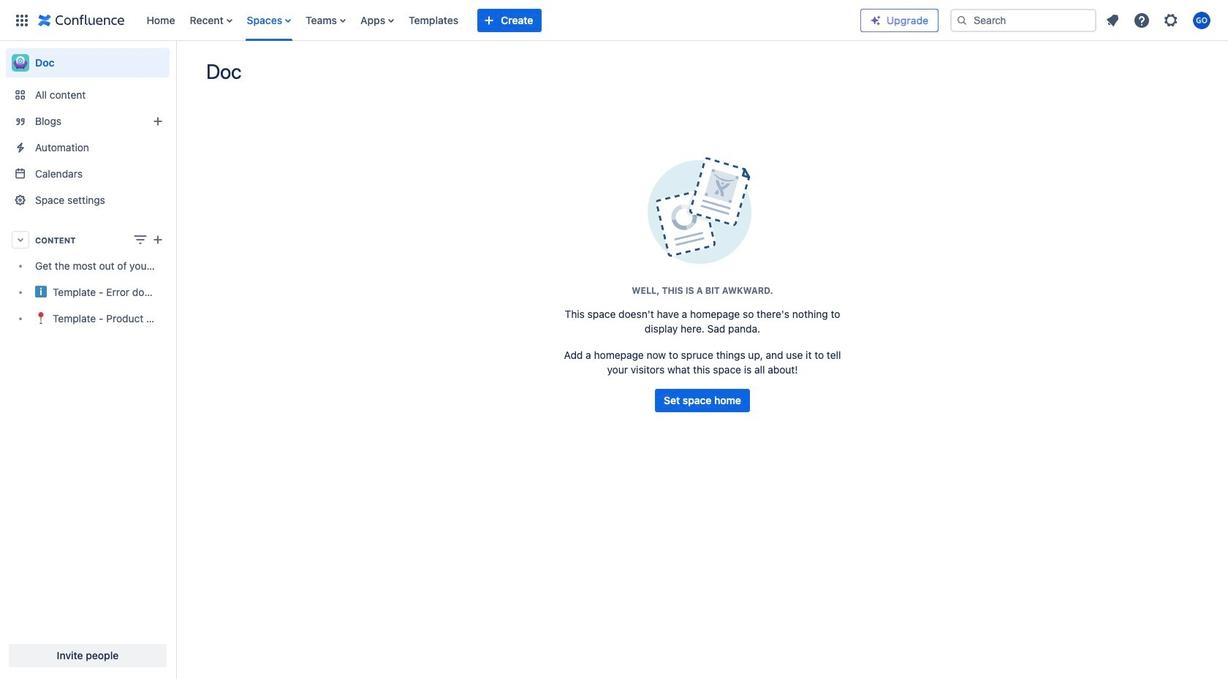 Task type: vqa. For each thing, say whether or not it's contained in the screenshot.
first Using from the bottom of the page
no



Task type: describe. For each thing, give the bounding box(es) containing it.
tree inside space 'element'
[[6, 253, 170, 332]]

your profile and preferences image
[[1193, 11, 1211, 29]]

list for premium image
[[1100, 7, 1220, 33]]

search image
[[956, 14, 968, 26]]

create image
[[149, 231, 167, 249]]

global element
[[9, 0, 861, 41]]

list for appswitcher icon
[[139, 0, 861, 41]]

create a blog image
[[149, 113, 167, 130]]

Search field
[[951, 8, 1097, 32]]



Task type: locate. For each thing, give the bounding box(es) containing it.
help icon image
[[1133, 11, 1151, 29]]

change view image
[[132, 231, 149, 249]]

tree
[[6, 253, 170, 332]]

collapse sidebar image
[[159, 48, 192, 78]]

confluence image
[[38, 11, 125, 29], [38, 11, 125, 29]]

list
[[139, 0, 861, 41], [1100, 7, 1220, 33]]

settings icon image
[[1163, 11, 1180, 29]]

1 horizontal spatial list
[[1100, 7, 1220, 33]]

notification icon image
[[1104, 11, 1122, 29]]

0 horizontal spatial list
[[139, 0, 861, 41]]

space element
[[0, 41, 175, 679]]

appswitcher icon image
[[13, 11, 31, 29]]

None search field
[[951, 8, 1097, 32]]

banner
[[0, 0, 1228, 41]]

premium image
[[870, 14, 882, 26]]



